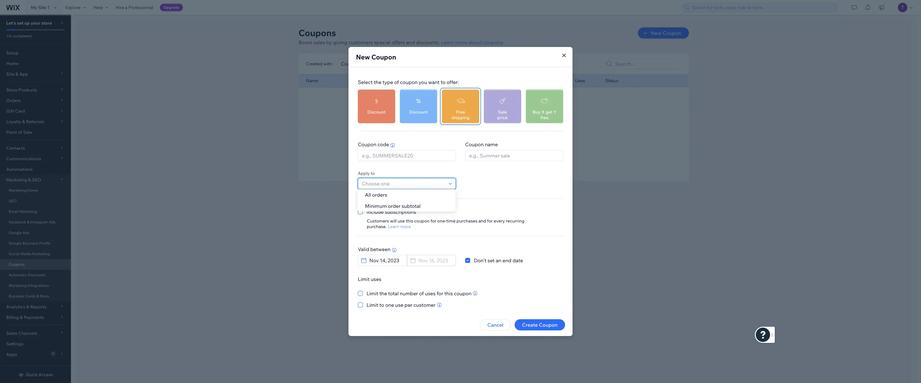 Task type: locate. For each thing, give the bounding box(es) containing it.
& for facebook
[[27, 220, 29, 224]]

marketing for integrations
[[9, 283, 27, 288]]

google for google ads
[[9, 230, 22, 235]]

Include subscriptions checkbox
[[358, 208, 416, 216]]

1 horizontal spatial home
[[27, 188, 38, 193]]

0 vertical spatial this
[[406, 218, 413, 224]]

1 vertical spatial coupon
[[414, 218, 430, 224]]

1 horizontal spatial learn
[[441, 39, 454, 45]]

coupons inside sidebar element
[[9, 262, 25, 267]]

code
[[378, 141, 389, 148]]

Limit to one use per customer checkbox
[[358, 301, 436, 309]]

marketing for &
[[6, 177, 27, 183]]

1 vertical spatial to
[[371, 171, 375, 176]]

1/6 completed
[[6, 34, 31, 38]]

for inside option
[[437, 290, 443, 297]]

0 vertical spatial to
[[441, 79, 446, 85]]

new coupon for 'new coupon' "link"
[[483, 161, 513, 167]]

of right "point"
[[18, 129, 22, 135]]

special
[[374, 39, 390, 45]]

0 vertical spatial more
[[455, 39, 467, 45]]

1 vertical spatial ads
[[23, 230, 29, 235]]

e.g., Summer sale field
[[467, 150, 561, 161]]

cards
[[25, 294, 36, 298]]

my site 1
[[31, 5, 49, 10]]

0 vertical spatial home
[[6, 61, 19, 66]]

1 horizontal spatial coupons
[[299, 27, 336, 38]]

create coupon
[[522, 322, 558, 328]]

between
[[370, 246, 391, 252]]

discounts
[[28, 273, 45, 277]]

want
[[428, 79, 440, 85]]

marketing down 'marketing & seo'
[[9, 188, 27, 193]]

up
[[24, 20, 30, 26]]

limit uses
[[358, 276, 381, 282]]

set inside sidebar element
[[17, 20, 23, 26]]

0 horizontal spatial and
[[406, 39, 415, 45]]

minimum
[[365, 203, 387, 209]]

order
[[388, 203, 401, 209]]

0 horizontal spatial sale
[[23, 129, 32, 135]]

0 vertical spatial uses
[[371, 276, 381, 282]]

0 vertical spatial coupons
[[299, 27, 336, 38]]

to left one
[[379, 302, 384, 308]]

1 vertical spatial learn
[[388, 224, 399, 229]]

coupons inside coupons boost sales by giving customers special offers and discounts. learn more about coupons
[[299, 27, 336, 38]]

1 vertical spatial &
[[27, 220, 29, 224]]

2 vertical spatial of
[[419, 290, 424, 297]]

for left one-
[[431, 218, 436, 224]]

2 vertical spatial new
[[483, 161, 494, 167]]

purchase.
[[367, 224, 387, 229]]

marketing
[[6, 177, 27, 183], [9, 188, 27, 193], [19, 209, 37, 214], [32, 251, 50, 256], [9, 283, 27, 288]]

let's set up your store
[[6, 20, 52, 26]]

coupons for coupons
[[9, 262, 25, 267]]

0 vertical spatial learn
[[441, 39, 454, 45]]

1 google from the top
[[9, 230, 22, 235]]

2 vertical spatial to
[[379, 302, 384, 308]]

1 horizontal spatial sale
[[498, 109, 507, 115]]

facebook & instagram ads link
[[0, 217, 71, 227]]

2 vertical spatial &
[[36, 294, 39, 298]]

0 horizontal spatial discount
[[367, 109, 386, 115]]

discount for $
[[367, 109, 386, 115]]

0 vertical spatial new coupon
[[651, 30, 681, 36]]

coupon inside the customers will use this coupon for one-time purchases and for every recurring purchase.
[[414, 218, 430, 224]]

limit down limit uses
[[367, 290, 378, 297]]

1 horizontal spatial ads
[[49, 220, 56, 224]]

for left every
[[487, 218, 493, 224]]

coupons
[[299, 27, 336, 38], [9, 262, 25, 267]]

list box containing all orders
[[358, 189, 456, 212]]

and right purchases
[[478, 218, 486, 224]]

1 horizontal spatial new
[[483, 161, 494, 167]]

set inside option
[[488, 257, 495, 264]]

1 vertical spatial coupons
[[9, 262, 25, 267]]

more left about
[[455, 39, 467, 45]]

valid between
[[358, 246, 391, 252]]

1 horizontal spatial for
[[437, 290, 443, 297]]

get
[[546, 109, 553, 115]]

0 horizontal spatial a
[[125, 5, 127, 10]]

upgrade
[[164, 5, 179, 10]]

the left total
[[379, 290, 387, 297]]

see
[[514, 150, 521, 156]]

discount down $
[[367, 109, 386, 115]]

home inside marketing home 'link'
[[27, 188, 38, 193]]

coupon code
[[358, 141, 389, 148]]

1 vertical spatial use
[[395, 302, 403, 308]]

2 vertical spatial limit
[[367, 302, 378, 308]]

1 vertical spatial google
[[9, 241, 22, 246]]

1 horizontal spatial more
[[455, 39, 467, 45]]

coupons up automatic
[[9, 262, 25, 267]]

home link
[[0, 58, 71, 69]]

limit inside option
[[367, 290, 378, 297]]

facebook & instagram ads
[[9, 220, 56, 224]]

2 vertical spatial coupon
[[454, 290, 472, 297]]

more
[[455, 39, 467, 45], [400, 224, 411, 229]]

explore
[[65, 5, 81, 10]]

social media marketing link
[[0, 249, 71, 259]]

& left more
[[36, 294, 39, 298]]

limit for limit uses
[[358, 276, 370, 282]]

created
[[306, 61, 322, 67]]

more right will
[[400, 224, 411, 229]]

new coupon inside "link"
[[483, 161, 513, 167]]

1 vertical spatial and
[[478, 218, 486, 224]]

customers
[[367, 218, 389, 224]]

0 horizontal spatial coupons
[[9, 262, 25, 267]]

2 horizontal spatial new
[[651, 30, 662, 36]]

0 vertical spatial limit
[[358, 276, 370, 282]]

1 horizontal spatial discount
[[386, 78, 405, 83]]

uses up customer
[[425, 290, 436, 297]]

new
[[651, 30, 662, 36], [356, 53, 370, 61], [483, 161, 494, 167]]

Search for tools, apps, help & more... field
[[690, 3, 836, 12]]

discount
[[386, 78, 405, 83], [367, 109, 386, 115], [409, 109, 428, 115]]

seo
[[32, 177, 41, 183], [9, 199, 17, 203]]

coupons link
[[0, 259, 71, 270]]

set
[[17, 20, 23, 26], [488, 257, 495, 264]]

the
[[374, 79, 381, 85], [379, 290, 387, 297]]

1 vertical spatial sale
[[23, 129, 32, 135]]

to
[[441, 79, 446, 85], [371, 171, 375, 176], [379, 302, 384, 308]]

learn inside coupons boost sales by giving customers special offers and discounts. learn more about coupons
[[441, 39, 454, 45]]

for
[[431, 218, 436, 224], [487, 218, 493, 224], [437, 290, 443, 297]]

to right the want
[[441, 79, 446, 85]]

you left the want
[[419, 79, 427, 85]]

2 horizontal spatial to
[[441, 79, 446, 85]]

google for google business profile
[[9, 241, 22, 246]]

1 horizontal spatial of
[[394, 79, 399, 85]]

1 vertical spatial more
[[400, 224, 411, 229]]

0 horizontal spatial more
[[400, 224, 411, 229]]

the inside option
[[379, 290, 387, 297]]

business up the 'social media marketing'
[[23, 241, 38, 246]]

0 vertical spatial business
[[23, 241, 38, 246]]

1 vertical spatial business
[[9, 294, 24, 298]]

setup link
[[0, 48, 71, 58]]

coupon
[[400, 79, 418, 85], [414, 218, 430, 224], [454, 290, 472, 297]]

of up customer
[[419, 290, 424, 297]]

this inside the customers will use this coupon for one-time purchases and for every recurring purchase.
[[406, 218, 413, 224]]

of right type at the top left
[[394, 79, 399, 85]]

& inside popup button
[[28, 177, 31, 183]]

1/6
[[6, 34, 12, 38]]

1 horizontal spatial and
[[478, 218, 486, 224]]

marketing down automations
[[6, 177, 27, 183]]

business cards & more
[[9, 294, 49, 298]]

1 vertical spatial new coupon
[[356, 53, 396, 61]]

0 horizontal spatial this
[[406, 218, 413, 224]]

all orders
[[365, 192, 387, 198]]

0 horizontal spatial uses
[[371, 276, 381, 282]]

0 vertical spatial coupon
[[400, 79, 418, 85]]

1 vertical spatial the
[[379, 290, 387, 297]]

0 vertical spatial the
[[374, 79, 381, 85]]

1 vertical spatial limit
[[367, 290, 378, 297]]

google
[[9, 230, 22, 235], [9, 241, 22, 246]]

new inside "link"
[[483, 161, 494, 167]]

business cards & more link
[[0, 291, 71, 302]]

set left up
[[17, 20, 23, 26]]

use right will
[[398, 218, 405, 224]]

minimum order subtotal
[[365, 203, 421, 209]]

uses down valid between at the bottom of page
[[371, 276, 381, 282]]

marketing down automatic
[[9, 283, 27, 288]]

coupon for this
[[414, 218, 430, 224]]

business
[[23, 241, 38, 246], [9, 294, 24, 298]]

uses
[[371, 276, 381, 282], [425, 290, 436, 297]]

discount for %
[[409, 109, 428, 115]]

0 vertical spatial use
[[398, 218, 405, 224]]

purchases
[[457, 218, 477, 224]]

coupon for of
[[400, 79, 418, 85]]

seo up "email" on the left of the page
[[9, 199, 17, 203]]

seo up marketing home 'link'
[[32, 177, 41, 183]]

1 vertical spatial you
[[464, 150, 471, 156]]

0 horizontal spatial home
[[6, 61, 19, 66]]

your
[[31, 20, 40, 26]]

use left per
[[395, 302, 403, 308]]

and right the offers
[[406, 39, 415, 45]]

point
[[6, 129, 17, 135]]

2 google from the top
[[9, 241, 22, 246]]

don't set an end date
[[474, 257, 523, 264]]

home down setup
[[6, 61, 19, 66]]

automatic discounts link
[[0, 270, 71, 280]]

1 horizontal spatial seo
[[32, 177, 41, 183]]

2 horizontal spatial new coupon
[[651, 30, 681, 36]]

0 vertical spatial &
[[28, 177, 31, 183]]

learn right discounts. at the left of page
[[441, 39, 454, 45]]

& up marketing home
[[28, 177, 31, 183]]

1 vertical spatial home
[[27, 188, 38, 193]]

Don't set an end date checkbox
[[465, 257, 523, 264]]

0 vertical spatial new
[[651, 30, 662, 36]]

& right facebook at the left of page
[[27, 220, 29, 224]]

customers will use this coupon for one-time purchases and for every recurring purchase.
[[367, 218, 525, 229]]

seo inside popup button
[[32, 177, 41, 183]]

and inside coupons boost sales by giving customers special offers and discounts. learn more about coupons
[[406, 39, 415, 45]]

%
[[416, 97, 421, 104]]

learn more
[[388, 224, 411, 229]]

0 vertical spatial set
[[17, 20, 23, 26]]

$
[[375, 98, 378, 104]]

list box
[[358, 189, 456, 212]]

2 horizontal spatial of
[[419, 290, 424, 297]]

a right hire
[[125, 5, 127, 10]]

more
[[40, 294, 49, 298]]

1 horizontal spatial set
[[488, 257, 495, 264]]

0 vertical spatial google
[[9, 230, 22, 235]]

offer:
[[447, 79, 459, 85]]

0 vertical spatial seo
[[32, 177, 41, 183]]

discount down %
[[409, 109, 428, 115]]

a right add
[[481, 150, 483, 156]]

learn down include subscriptions
[[388, 224, 399, 229]]

coupon inside "link"
[[495, 161, 513, 167]]

x
[[542, 109, 545, 115]]

0 horizontal spatial set
[[17, 20, 23, 26]]

end
[[503, 257, 511, 264]]

0 vertical spatial you
[[419, 79, 427, 85]]

1 vertical spatial this
[[444, 290, 453, 297]]

to inside checkbox
[[379, 302, 384, 308]]

uses inside option
[[425, 290, 436, 297]]

set for don't
[[488, 257, 495, 264]]

new inside button
[[651, 30, 662, 36]]

1 vertical spatial set
[[488, 257, 495, 264]]

limit left one
[[367, 302, 378, 308]]

0 horizontal spatial of
[[18, 129, 22, 135]]

and
[[406, 39, 415, 45], [478, 218, 486, 224]]

sale
[[498, 109, 507, 115], [23, 129, 32, 135]]

for right "number"
[[437, 290, 443, 297]]

0 horizontal spatial new
[[356, 53, 370, 61]]

free
[[456, 109, 465, 115]]

1 vertical spatial of
[[18, 129, 22, 135]]

ads right instagram
[[49, 220, 56, 224]]

you left add
[[464, 150, 471, 156]]

None field
[[339, 59, 414, 69], [448, 59, 490, 69], [368, 255, 405, 266], [417, 255, 454, 266], [339, 59, 414, 69], [448, 59, 490, 69], [368, 255, 405, 266], [417, 255, 454, 266]]

email marketing link
[[0, 206, 71, 217]]

1 vertical spatial a
[[481, 150, 483, 156]]

limit inside checkbox
[[367, 302, 378, 308]]

limit down valid
[[358, 276, 370, 282]]

one
[[385, 302, 394, 308]]

marketing inside 'link'
[[9, 188, 27, 193]]

0 horizontal spatial new coupon
[[356, 53, 396, 61]]

coupons for coupons boost sales by giving customers special offers and discounts. learn more about coupons
[[299, 27, 336, 38]]

learn
[[441, 39, 454, 45], [388, 224, 399, 229]]

set left "an"
[[488, 257, 495, 264]]

new coupon inside button
[[651, 30, 681, 36]]

help
[[93, 5, 103, 10]]

discount right the select
[[386, 78, 405, 83]]

& for marketing
[[28, 177, 31, 183]]

sidebar element
[[0, 15, 71, 383]]

2 horizontal spatial discount
[[409, 109, 428, 115]]

1 horizontal spatial this
[[444, 290, 453, 297]]

marketing up facebook & instagram ads
[[19, 209, 37, 214]]

new coupon
[[651, 30, 681, 36], [356, 53, 396, 61], [483, 161, 513, 167]]

coupon,
[[484, 150, 501, 156]]

google up social at bottom
[[9, 241, 22, 246]]

free shipping
[[452, 109, 470, 120]]

0 vertical spatial of
[[394, 79, 399, 85]]

0 vertical spatial and
[[406, 39, 415, 45]]

1 vertical spatial seo
[[9, 199, 17, 203]]

seo link
[[0, 196, 71, 206]]

0 vertical spatial sale
[[498, 109, 507, 115]]

the left type at the top left
[[374, 79, 381, 85]]

to right apply
[[371, 171, 375, 176]]

coupon inside option
[[454, 290, 472, 297]]

marketing inside popup button
[[6, 177, 27, 183]]

settings link
[[0, 339, 71, 349]]

2 vertical spatial new coupon
[[483, 161, 513, 167]]

business left cards
[[9, 294, 24, 298]]

1 horizontal spatial uses
[[425, 290, 436, 297]]

new coupon button
[[638, 27, 689, 39]]

coupons up the sales
[[299, 27, 336, 38]]

giving
[[333, 39, 347, 45]]

ads up google business profile
[[23, 230, 29, 235]]

home down marketing & seo popup button
[[27, 188, 38, 193]]

automatic
[[9, 273, 27, 277]]

status:
[[428, 61, 442, 67]]

google down facebook at the left of page
[[9, 230, 22, 235]]

0 horizontal spatial to
[[371, 171, 375, 176]]

1 horizontal spatial new coupon
[[483, 161, 513, 167]]

1 vertical spatial uses
[[425, 290, 436, 297]]

of
[[394, 79, 399, 85], [18, 129, 22, 135], [419, 290, 424, 297]]

marketing & seo button
[[0, 175, 71, 185]]

orders
[[372, 192, 387, 198]]

1 horizontal spatial to
[[379, 302, 384, 308]]

the for select
[[374, 79, 381, 85]]



Task type: describe. For each thing, give the bounding box(es) containing it.
by
[[326, 39, 332, 45]]

coupon name
[[465, 141, 498, 148]]

to for limit to one use per customer
[[379, 302, 384, 308]]

settings
[[6, 341, 23, 347]]

name
[[485, 141, 498, 148]]

Limit the total number of uses for this coupon checkbox
[[358, 290, 472, 297]]

include subscriptions
[[367, 209, 416, 215]]

google business profile
[[9, 241, 51, 246]]

and inside the customers will use this coupon for one-time purchases and for every recurring purchase.
[[478, 218, 486, 224]]

offers
[[392, 39, 405, 45]]

0 vertical spatial ads
[[49, 220, 56, 224]]

new for 'new coupon' "link"
[[483, 161, 494, 167]]

about
[[468, 39, 482, 45]]

new coupon for new coupon button
[[651, 30, 681, 36]]

limit for limit to one use per customer
[[367, 302, 378, 308]]

discount for name
[[386, 78, 405, 83]]

apply to
[[358, 171, 375, 176]]

uses
[[575, 78, 585, 83]]

home inside home link
[[6, 61, 19, 66]]

business inside 'business cards & more' link
[[9, 294, 24, 298]]

business inside google business profile link
[[23, 241, 38, 246]]

social media marketing
[[9, 251, 50, 256]]

store
[[41, 20, 52, 26]]

price
[[497, 115, 508, 120]]

an
[[496, 257, 501, 264]]

1 vertical spatial new
[[356, 53, 370, 61]]

all
[[365, 192, 371, 198]]

Search... field
[[613, 59, 679, 69]]

quick
[[26, 372, 38, 377]]

1 horizontal spatial a
[[481, 150, 483, 156]]

marketing integrations link
[[0, 280, 71, 291]]

social
[[9, 251, 19, 256]]

automations
[[6, 166, 33, 172]]

set for let's
[[17, 20, 23, 26]]

valid
[[358, 246, 369, 252]]

once
[[452, 150, 463, 156]]

point of sale link
[[0, 127, 71, 138]]

media
[[20, 251, 31, 256]]

sale inside sale price
[[498, 109, 507, 115]]

0 vertical spatial a
[[125, 5, 127, 10]]

automations link
[[0, 164, 71, 175]]

hire
[[116, 5, 124, 10]]

google business profile link
[[0, 238, 71, 249]]

buy x get y free
[[533, 109, 556, 120]]

new coupon link
[[474, 160, 513, 168]]

use inside checkbox
[[395, 302, 403, 308]]

new for new coupon button
[[651, 30, 662, 36]]

marketing for home
[[9, 188, 27, 193]]

setup
[[6, 50, 19, 56]]

site
[[38, 5, 46, 10]]

customers
[[348, 39, 373, 45]]

marketing home
[[9, 188, 38, 193]]

sales
[[313, 39, 325, 45]]

Choose one field
[[360, 178, 447, 189]]

instagram
[[30, 220, 48, 224]]

email marketing
[[9, 209, 37, 214]]

facebook
[[9, 220, 26, 224]]

profile
[[39, 241, 51, 246]]

limit the total number of uses for this coupon
[[367, 290, 472, 297]]

professional
[[128, 5, 153, 10]]

marketing down profile
[[32, 251, 50, 256]]

it
[[522, 150, 524, 156]]

my
[[31, 5, 37, 10]]

more inside coupons boost sales by giving customers special offers and discounts. learn more about coupons
[[455, 39, 467, 45]]

the for limit
[[379, 290, 387, 297]]

shipping
[[452, 115, 470, 120]]

sale inside sidebar element
[[23, 129, 32, 135]]

one-
[[437, 218, 446, 224]]

e.g., SUMMERSALE20 field
[[360, 150, 454, 161]]

0 horizontal spatial learn
[[388, 224, 399, 229]]

use inside the customers will use this coupon for one-time purchases and for every recurring purchase.
[[398, 218, 405, 224]]

created with:
[[306, 61, 333, 67]]

include
[[367, 209, 384, 215]]

this inside option
[[444, 290, 453, 297]]

don't
[[474, 257, 486, 264]]

coupons
[[483, 39, 503, 45]]

subtotal
[[402, 203, 421, 209]]

quick access
[[26, 372, 53, 377]]

discounts.
[[416, 39, 440, 45]]

point of sale
[[6, 129, 32, 135]]

integrations
[[27, 283, 49, 288]]

0 horizontal spatial seo
[[9, 199, 17, 203]]

2 horizontal spatial for
[[487, 218, 493, 224]]

buy
[[533, 109, 541, 115]]

marketing home link
[[0, 185, 71, 196]]

free
[[540, 115, 549, 120]]

here.
[[525, 150, 535, 156]]

cancel button
[[480, 319, 511, 330]]

will
[[390, 218, 397, 224]]

of inside option
[[419, 290, 424, 297]]

google ads
[[9, 230, 29, 235]]

0 horizontal spatial ads
[[23, 230, 29, 235]]

hire a professional link
[[112, 0, 157, 15]]

total
[[388, 290, 399, 297]]

customer
[[414, 302, 436, 308]]

0 horizontal spatial for
[[431, 218, 436, 224]]

name
[[306, 78, 318, 83]]

google ads link
[[0, 227, 71, 238]]

1 horizontal spatial you
[[464, 150, 471, 156]]

0 horizontal spatial you
[[419, 79, 427, 85]]

y
[[554, 109, 556, 115]]

time
[[446, 218, 456, 224]]

select the type of coupon you want to offer:
[[358, 79, 459, 85]]

to for apply to
[[371, 171, 375, 176]]

of inside sidebar element
[[18, 129, 22, 135]]

access
[[39, 372, 53, 377]]

automatic discounts
[[9, 273, 45, 277]]

1
[[47, 5, 49, 10]]

learn more about coupons link
[[441, 39, 503, 45]]

limit for limit the total number of uses for this coupon
[[367, 290, 378, 297]]

add
[[472, 150, 480, 156]]

boost
[[299, 39, 312, 45]]



Task type: vqa. For each thing, say whether or not it's contained in the screenshot.
Marketing in the 'LINK'
yes



